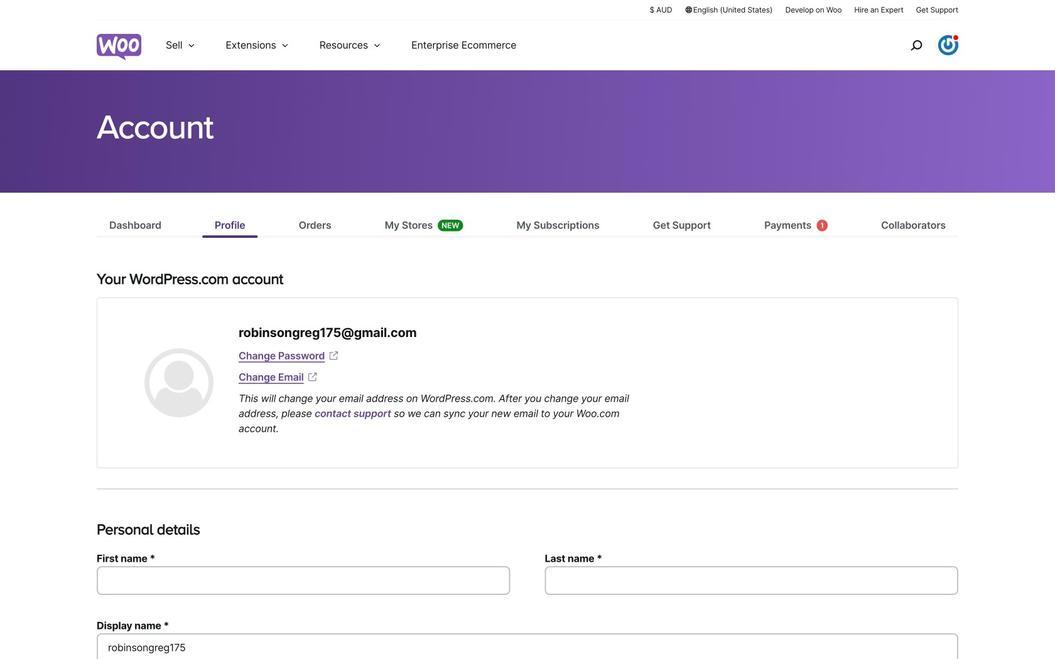 Task type: describe. For each thing, give the bounding box(es) containing it.
external link image
[[328, 350, 340, 363]]

external link image
[[306, 371, 319, 384]]

open account menu image
[[939, 35, 959, 55]]



Task type: locate. For each thing, give the bounding box(es) containing it.
service navigation menu element
[[884, 25, 959, 66]]

gravatar image image
[[145, 349, 214, 418]]

None text field
[[97, 567, 511, 596], [545, 567, 959, 596], [97, 634, 959, 660], [97, 567, 511, 596], [545, 567, 959, 596], [97, 634, 959, 660]]

search image
[[907, 35, 927, 55]]



Task type: vqa. For each thing, say whether or not it's contained in the screenshot.
Open account menu image
yes



